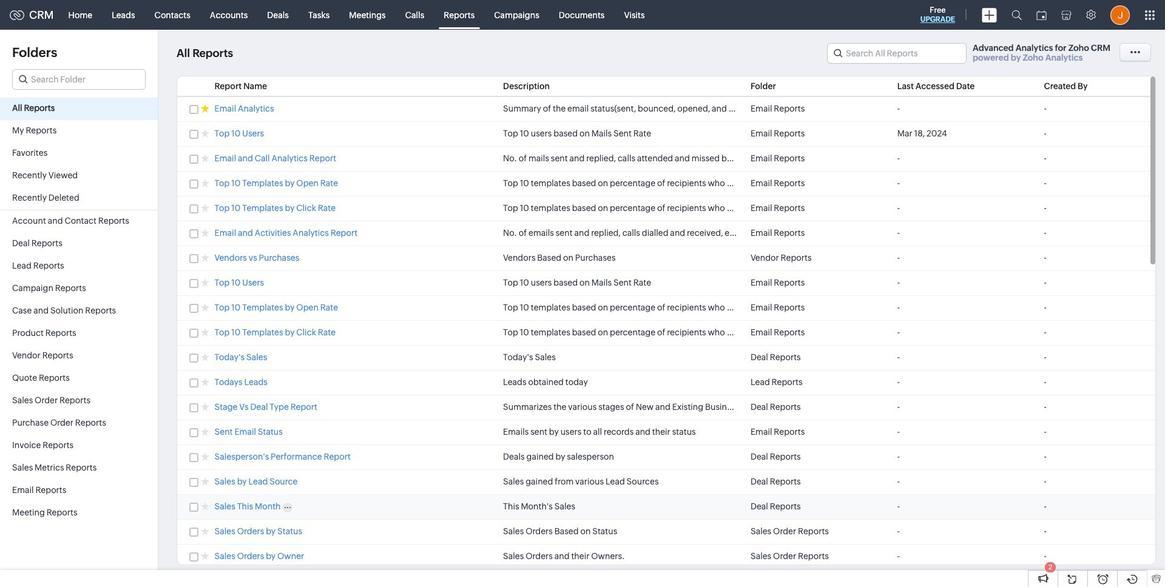 Task type: locate. For each thing, give the bounding box(es) containing it.
Search All Reports text field
[[828, 44, 966, 63]]

search image
[[1012, 10, 1022, 20]]

create menu element
[[975, 0, 1005, 29]]

profile image
[[1111, 5, 1130, 25]]

Search Folder text field
[[13, 70, 145, 89]]

profile element
[[1103, 0, 1137, 29]]



Task type: vqa. For each thing, say whether or not it's contained in the screenshot.
the 'search folder' Text Field
yes



Task type: describe. For each thing, give the bounding box(es) containing it.
search element
[[1005, 0, 1029, 30]]

create menu image
[[982, 8, 997, 22]]

calendar image
[[1037, 10, 1047, 20]]

logo image
[[10, 10, 24, 20]]



